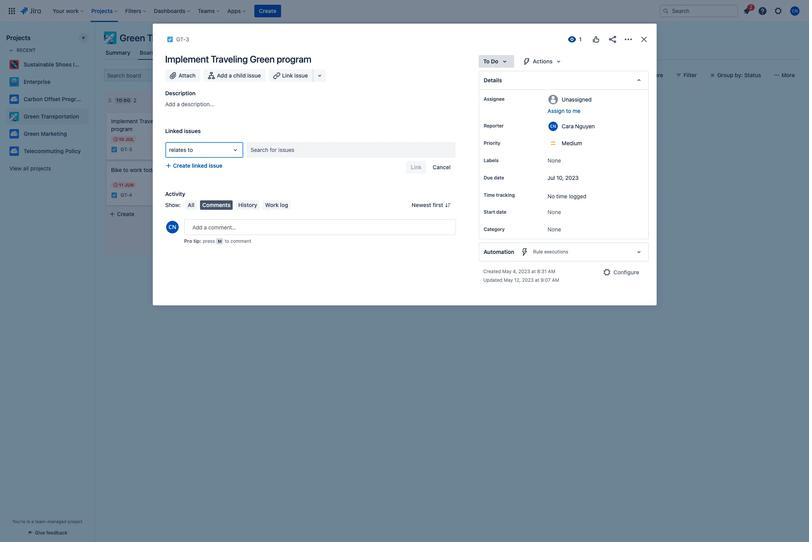 Task type: locate. For each thing, give the bounding box(es) containing it.
date right due
[[494, 175, 505, 181]]

1 vertical spatial green transportation
[[24, 113, 79, 120]]

2 horizontal spatial issue
[[295, 72, 308, 79]]

issue right the child
[[248, 72, 261, 79]]

3 down 10 jul
[[129, 147, 132, 153]]

2 inside create banner
[[750, 4, 753, 10]]

1 horizontal spatial to
[[484, 58, 490, 65]]

policy
[[65, 148, 81, 154]]

telecommuting policy
[[24, 148, 81, 154]]

shoes
[[56, 61, 72, 68]]

1 horizontal spatial transportation
[[147, 32, 208, 43]]

program
[[277, 54, 312, 65], [111, 126, 133, 132]]

0 vertical spatial 1
[[240, 159, 243, 165]]

1 vertical spatial a
[[177, 101, 180, 108]]

jul right "14"
[[237, 211, 245, 216]]

1 horizontal spatial gt-3 link
[[176, 35, 189, 44]]

do down search board text box
[[124, 98, 130, 103]]

am
[[548, 269, 556, 275], [552, 278, 560, 283]]

0 vertical spatial gt-3 link
[[176, 35, 189, 44]]

add left the child
[[217, 72, 228, 79]]

view
[[9, 165, 22, 172]]

task image left gt-4 link
[[111, 192, 117, 199]]

26 may 2023 image
[[224, 147, 230, 154]]

task image left gt-1 link
[[222, 159, 229, 166]]

1 horizontal spatial add
[[217, 72, 228, 79]]

1 vertical spatial gt-3 link
[[121, 146, 132, 153]]

to down search board text box
[[116, 98, 122, 103]]

green transportation down "offset"
[[24, 113, 79, 120]]

0 vertical spatial implement
[[165, 54, 209, 65]]

calendar link
[[182, 46, 209, 60]]

program up "10"
[[111, 126, 133, 132]]

details element
[[479, 71, 649, 90]]

a for child
[[229, 72, 232, 79]]

projects
[[6, 34, 31, 41]]

vote options: no one has voted for this issue yet. image
[[592, 35, 601, 44]]

1 horizontal spatial do
[[491, 58, 499, 65]]

1 horizontal spatial 2
[[750, 4, 753, 10]]

gt-4 link
[[121, 192, 132, 199]]

forms
[[248, 49, 264, 56]]

managed
[[47, 519, 67, 525]]

date right start
[[497, 209, 507, 215]]

traveling
[[211, 54, 248, 65], [139, 118, 162, 125]]

implement up 10 jul
[[111, 118, 138, 125]]

profile image of cara nguyen image
[[166, 221, 179, 234]]

0 horizontal spatial task image
[[167, 36, 173, 43]]

create inside button
[[173, 162, 191, 169]]

0 horizontal spatial gt-3
[[121, 147, 132, 153]]

do
[[491, 58, 499, 65], [124, 98, 130, 103]]

time
[[484, 192, 495, 198]]

board
[[140, 49, 155, 56]]

child
[[233, 72, 246, 79]]

gt-3 inside implement traveling green program dialog
[[176, 36, 189, 43]]

0 horizontal spatial 2
[[133, 97, 137, 104]]

1 down '26 may' at top
[[240, 159, 243, 165]]

26 may
[[230, 148, 247, 153]]

0 horizontal spatial green transportation
[[24, 113, 79, 120]]

1 vertical spatial at
[[535, 278, 540, 283]]

green
[[120, 32, 145, 43], [250, 54, 275, 65], [24, 113, 39, 120], [164, 118, 179, 125], [24, 130, 39, 137]]

task image up bike
[[111, 147, 117, 153]]

gt- left copy link to issue icon
[[176, 36, 186, 43]]

9:07
[[541, 278, 551, 283]]

0 vertical spatial implement traveling green program
[[165, 54, 312, 65]]

jul right "10"
[[125, 137, 134, 142]]

0 horizontal spatial 3
[[129, 147, 132, 153]]

0 vertical spatial to
[[484, 58, 490, 65]]

am right 8:31 in the right of the page
[[548, 269, 556, 275]]

to inside to do 'dropdown button'
[[484, 58, 490, 65]]

2 vertical spatial none
[[548, 226, 562, 233]]

none up the 10,
[[548, 157, 562, 164]]

executions
[[545, 249, 569, 255]]

recent
[[17, 47, 36, 53]]

labels pin to top. only you can see pinned fields. image
[[501, 158, 507, 164]]

1 vertical spatial to
[[116, 98, 122, 103]]

0 horizontal spatial add
[[165, 101, 175, 108]]

0 vertical spatial green transportation
[[120, 32, 208, 43]]

3 up calendar
[[186, 36, 189, 43]]

tariq douglas image
[[195, 69, 208, 82], [305, 158, 314, 167]]

search
[[251, 147, 269, 153]]

timeline
[[217, 49, 239, 56]]

give feedback button
[[22, 527, 72, 540]]

transportation down the carbon offset program
[[41, 113, 79, 120]]

search image
[[663, 8, 670, 14]]

0 horizontal spatial tariq douglas image
[[195, 69, 208, 82]]

1 horizontal spatial tariq douglas image
[[305, 158, 314, 167]]

gt-3
[[176, 36, 189, 43], [121, 147, 132, 153]]

medium image up all button
[[196, 192, 203, 199]]

automation element
[[479, 243, 649, 262]]

task image
[[111, 147, 117, 153], [111, 192, 117, 199], [222, 223, 229, 229]]

14
[[230, 211, 235, 216]]

to inside button
[[567, 108, 572, 114]]

to left 'me'
[[567, 108, 572, 114]]

0 vertical spatial jul
[[125, 137, 134, 142]]

may right 26
[[237, 148, 247, 153]]

menu bar
[[184, 201, 292, 210]]

task image for implement traveling green program
[[111, 147, 117, 153]]

1 vertical spatial traveling
[[139, 118, 162, 125]]

gt- down 10 jul
[[121, 147, 129, 153]]

2023 right the 10,
[[566, 175, 579, 181]]

14 jul
[[230, 211, 245, 216]]

to up "details"
[[484, 58, 490, 65]]

initiative
[[73, 61, 95, 68]]

1 horizontal spatial jul
[[237, 211, 245, 216]]

carbon offset program
[[24, 96, 84, 102]]

3
[[186, 36, 189, 43], [129, 147, 132, 153]]

1 horizontal spatial gt-3
[[176, 36, 189, 43]]

none up executions
[[548, 226, 562, 233]]

primary element
[[5, 0, 660, 22]]

implement
[[165, 54, 209, 65], [111, 118, 138, 125]]

a inside button
[[229, 72, 232, 79]]

a down description
[[177, 101, 180, 108]]

1 vertical spatial create
[[173, 162, 191, 169]]

0 vertical spatial a
[[229, 72, 232, 79]]

issue inside button
[[295, 72, 308, 79]]

menu bar containing all
[[184, 201, 292, 210]]

0 vertical spatial program
[[277, 54, 312, 65]]

bike to work today
[[111, 167, 158, 173]]

may left 4,
[[503, 269, 512, 275]]

create
[[259, 7, 277, 14], [173, 162, 191, 169], [117, 211, 134, 218]]

marketing
[[41, 130, 67, 137]]

1 vertical spatial issues
[[279, 147, 295, 153]]

do up "details"
[[491, 58, 499, 65]]

none
[[548, 157, 562, 164], [548, 209, 562, 216], [548, 226, 562, 233]]

log
[[280, 202, 288, 208]]

transportation up 'list'
[[147, 32, 208, 43]]

0 horizontal spatial do
[[124, 98, 130, 103]]

1 vertical spatial tariq douglas image
[[305, 158, 314, 167]]

1 horizontal spatial 3
[[186, 36, 189, 43]]

2 horizontal spatial jul
[[548, 175, 556, 181]]

add inside add a child issue button
[[217, 72, 228, 79]]

0 horizontal spatial jul
[[125, 137, 134, 142]]

2 horizontal spatial create
[[259, 7, 277, 14]]

create inside primary element
[[259, 7, 277, 14]]

jira image
[[20, 6, 41, 16], [20, 6, 41, 16]]

do inside to do 2
[[124, 98, 130, 103]]

2 horizontal spatial a
[[229, 72, 232, 79]]

date for none
[[497, 209, 507, 215]]

0 vertical spatial add
[[217, 72, 228, 79]]

1 vertical spatial implement
[[111, 118, 138, 125]]

gt-3 link up calendar
[[176, 35, 189, 44]]

do inside 'dropdown button'
[[491, 58, 499, 65]]

1 vertical spatial add
[[165, 101, 175, 108]]

cara nguyen image
[[185, 69, 198, 82]]

to right the relates
[[188, 147, 193, 153]]

2 none from the top
[[548, 209, 562, 216]]

3 none from the top
[[548, 226, 562, 233]]

may left 12,
[[504, 278, 513, 283]]

3 inside implement traveling green program dialog
[[186, 36, 189, 43]]

gt-3 down 10 jul
[[121, 147, 132, 153]]

cara nguyen
[[562, 123, 595, 129]]

1 horizontal spatial create button
[[255, 5, 281, 17]]

implement traveling green program
[[165, 54, 312, 65], [111, 118, 179, 132]]

1 vertical spatial 3
[[129, 147, 132, 153]]

0 vertical spatial date
[[494, 175, 505, 181]]

1 vertical spatial date
[[497, 209, 507, 215]]

issues
[[184, 128, 201, 134], [279, 147, 295, 153]]

add for add a child issue
[[217, 72, 228, 79]]

2 vertical spatial create
[[117, 211, 134, 218]]

0 vertical spatial 2
[[750, 4, 753, 10]]

medium image
[[196, 147, 203, 153], [196, 192, 203, 199]]

1 horizontal spatial task image
[[222, 159, 229, 166]]

newest first button
[[407, 201, 456, 210]]

updated
[[484, 278, 503, 283]]

description...
[[181, 101, 215, 108]]

medium image up linked
[[196, 147, 203, 153]]

task image
[[167, 36, 173, 43], [222, 159, 229, 166]]

a
[[229, 72, 232, 79], [177, 101, 180, 108], [31, 519, 34, 525]]

1 vertical spatial create button
[[104, 207, 211, 221]]

2023 right 4,
[[519, 269, 531, 275]]

to
[[484, 58, 490, 65], [116, 98, 122, 103]]

to right bike
[[123, 167, 128, 173]]

2 vertical spatial a
[[31, 519, 34, 525]]

2 vertical spatial jul
[[237, 211, 245, 216]]

gt- down 11 jun
[[121, 192, 129, 198]]

0 vertical spatial create button
[[255, 5, 281, 17]]

0 horizontal spatial traveling
[[139, 118, 162, 125]]

gt- down 14 jul
[[232, 223, 240, 229]]

1 vertical spatial task image
[[111, 192, 117, 199]]

projects
[[30, 165, 51, 172]]

linked issues
[[165, 128, 201, 134]]

show:
[[165, 202, 181, 208]]

time tracking
[[484, 192, 515, 198]]

telecommuting
[[24, 148, 64, 154]]

a right in
[[31, 519, 34, 525]]

issues right linked
[[184, 128, 201, 134]]

0 vertical spatial none
[[548, 157, 562, 164]]

may
[[237, 148, 247, 153], [503, 269, 512, 275], [504, 278, 513, 283]]

medium
[[562, 140, 583, 147]]

green inside implement traveling green program dialog
[[250, 54, 275, 65]]

implement traveling green program up 10 jul
[[111, 118, 179, 132]]

issues right for
[[279, 147, 295, 153]]

due date
[[484, 175, 505, 181]]

activity
[[165, 191, 185, 197]]

assignee
[[484, 96, 505, 102]]

1 vertical spatial do
[[124, 98, 130, 103]]

0 vertical spatial do
[[491, 58, 499, 65]]

1 horizontal spatial create
[[173, 162, 191, 169]]

gt- for work
[[121, 192, 129, 198]]

implement inside dialog
[[165, 54, 209, 65]]

0 horizontal spatial create
[[117, 211, 134, 218]]

none down no
[[548, 209, 562, 216]]

issue right linked
[[209, 162, 223, 169]]

am right 9:07
[[552, 278, 560, 283]]

open image
[[231, 145, 241, 155]]

to do 2
[[116, 97, 137, 104]]

sustainable shoes initiative link
[[6, 57, 95, 73]]

10 july 2023 image
[[113, 136, 119, 143], [113, 136, 119, 143]]

a left the child
[[229, 72, 232, 79]]

1 vertical spatial may
[[503, 269, 512, 275]]

1 medium image from the top
[[196, 147, 203, 153]]

jun
[[125, 182, 134, 188]]

2023 right 12,
[[522, 278, 534, 283]]

jul left the 10,
[[548, 175, 556, 181]]

1 vertical spatial jul
[[548, 175, 556, 181]]

share image
[[608, 35, 618, 44]]

0 vertical spatial medium image
[[196, 147, 203, 153]]

at left 8:31 in the right of the page
[[532, 269, 536, 275]]

start date
[[484, 209, 507, 215]]

to for relates
[[188, 147, 193, 153]]

0 horizontal spatial transportation
[[41, 113, 79, 120]]

jul
[[125, 137, 134, 142], [548, 175, 556, 181], [237, 211, 245, 216]]

do for to do 2
[[124, 98, 130, 103]]

Add a comment… field
[[184, 219, 456, 235]]

linked
[[192, 162, 208, 169]]

0 horizontal spatial to
[[116, 98, 122, 103]]

gt- for the
[[232, 223, 240, 229]]

gt-3 up calendar
[[176, 36, 189, 43]]

list
[[165, 49, 174, 56]]

pro tip: press m to comment
[[184, 238, 252, 244]]

relates to
[[169, 147, 193, 153]]

0 vertical spatial tariq douglas image
[[195, 69, 208, 82]]

to for to do
[[484, 58, 490, 65]]

11 june 2023 image
[[113, 182, 119, 188], [113, 182, 119, 188]]

0 horizontal spatial gt-3 link
[[121, 146, 132, 153]]

1 vertical spatial none
[[548, 209, 562, 216]]

create banner
[[0, 0, 810, 22]]

to inside to do 2
[[116, 98, 122, 103]]

1 horizontal spatial a
[[177, 101, 180, 108]]

0 vertical spatial 3
[[186, 36, 189, 43]]

0 vertical spatial create
[[259, 7, 277, 14]]

create linked issue button
[[161, 161, 227, 171]]

1 horizontal spatial traveling
[[211, 54, 248, 65]]

2 vertical spatial task image
[[222, 223, 229, 229]]

telecommuting policy link
[[6, 143, 85, 159]]

task image up 'list'
[[167, 36, 173, 43]]

program up 'link issue'
[[277, 54, 312, 65]]

8:31
[[538, 269, 547, 275]]

description
[[165, 90, 196, 97]]

gt-3 link
[[176, 35, 189, 44], [121, 146, 132, 153]]

14 july 2023 image
[[224, 211, 230, 217], [224, 211, 230, 217]]

reporter
[[484, 123, 504, 129]]

1 vertical spatial medium image
[[196, 192, 203, 199]]

issue right link
[[295, 72, 308, 79]]

calendar
[[184, 49, 207, 56]]

actions button
[[518, 55, 569, 68]]

jul for program
[[125, 137, 134, 142]]

task image left gt-5 link
[[222, 223, 229, 229]]

timeline link
[[215, 46, 240, 60]]

green transportation up 'list'
[[120, 32, 208, 43]]

sustainable
[[24, 61, 54, 68]]

0 vertical spatial at
[[532, 269, 536, 275]]

tab list
[[99, 46, 805, 60]]

implement traveling green program up add a child issue
[[165, 54, 312, 65]]

gt-3 link down 10 jul
[[121, 146, 132, 153]]

carbon offset program link
[[6, 91, 85, 107]]

implement traveling green program dialog
[[153, 24, 657, 306]]

1 horizontal spatial issues
[[279, 147, 295, 153]]

a for description...
[[177, 101, 180, 108]]

implement up attach
[[165, 54, 209, 65]]

at left 9:07
[[535, 278, 540, 283]]

green inside "green marketing" link
[[24, 130, 39, 137]]

0 horizontal spatial program
[[111, 126, 133, 132]]

comments button
[[200, 201, 233, 210]]

add down description
[[165, 101, 175, 108]]

1
[[240, 159, 243, 165], [238, 236, 241, 243]]

2 medium image from the top
[[196, 192, 203, 199]]

1 right 0 at the left top
[[238, 236, 241, 243]]

copy link to issue image
[[188, 36, 194, 42]]

4
[[129, 192, 132, 198]]

pages
[[274, 49, 290, 56]]

jul inside implement traveling green program dialog
[[548, 175, 556, 181]]

0 vertical spatial gt-3
[[176, 36, 189, 43]]

create button
[[255, 5, 281, 17], [104, 207, 211, 221]]

0 horizontal spatial issues
[[184, 128, 201, 134]]

close image
[[640, 35, 649, 44]]

add a description...
[[165, 101, 215, 108]]

assignee pin to top. only you can see pinned fields. image
[[507, 96, 513, 102]]

0 vertical spatial am
[[548, 269, 556, 275]]

to for bike
[[123, 167, 128, 173]]

bike
[[111, 167, 122, 173]]

1 horizontal spatial program
[[277, 54, 312, 65]]

2023
[[566, 175, 579, 181], [519, 269, 531, 275], [522, 278, 534, 283]]



Task type: vqa. For each thing, say whether or not it's contained in the screenshot.
14 July 2023 icon
yes



Task type: describe. For each thing, give the bounding box(es) containing it.
list link
[[163, 46, 176, 60]]

3 for the top gt-3 link
[[186, 36, 189, 43]]

you're
[[12, 519, 25, 525]]

all
[[23, 165, 29, 172]]

pro
[[184, 238, 192, 244]]

11 jun
[[119, 182, 134, 188]]

green inside green transportation link
[[24, 113, 39, 120]]

enterprise
[[24, 78, 51, 85]]

issues
[[299, 49, 316, 56]]

0 horizontal spatial create button
[[104, 207, 211, 221]]

nguyen
[[576, 123, 595, 129]]

traveling inside dialog
[[211, 54, 248, 65]]

comments
[[202, 202, 231, 208]]

tracking
[[497, 192, 515, 198]]

may for created
[[503, 269, 512, 275]]

1 none from the top
[[548, 157, 562, 164]]

get
[[222, 195, 231, 202]]

2 vertical spatial 2023
[[522, 278, 534, 283]]

0 horizontal spatial implement
[[111, 118, 138, 125]]

1 horizontal spatial green transportation
[[120, 32, 208, 43]]

1 vertical spatial am
[[552, 278, 560, 283]]

view all projects
[[9, 165, 51, 172]]

rule
[[534, 249, 543, 255]]

link
[[282, 72, 293, 79]]

10
[[119, 137, 124, 142]]

sustainable shoes initiative
[[24, 61, 95, 68]]

add people image
[[213, 71, 222, 80]]

26 may 2023 image
[[224, 147, 230, 154]]

to do
[[484, 58, 499, 65]]

0 horizontal spatial issue
[[209, 162, 223, 169]]

0 vertical spatial transportation
[[147, 32, 208, 43]]

to for to do 2
[[116, 98, 122, 103]]

1 vertical spatial implement traveling green program
[[111, 118, 179, 132]]

none for category
[[548, 226, 562, 233]]

Linked issues text field
[[251, 146, 252, 154]]

12,
[[515, 278, 521, 283]]

relates
[[169, 147, 186, 153]]

10 jul
[[119, 137, 134, 142]]

details
[[484, 77, 502, 84]]

summary
[[106, 49, 130, 56]]

give
[[35, 530, 45, 536]]

add for add a description...
[[165, 101, 175, 108]]

assign
[[548, 108, 565, 114]]

0 vertical spatial 2023
[[566, 175, 579, 181]]

1 horizontal spatial issue
[[248, 72, 261, 79]]

tab list containing board
[[99, 46, 805, 60]]

team-
[[35, 519, 47, 525]]

for
[[270, 147, 277, 153]]

history
[[239, 202, 257, 208]]

forms link
[[247, 46, 266, 60]]

add a child issue
[[217, 72, 261, 79]]

jul for car
[[237, 211, 245, 216]]

none for start date
[[548, 209, 562, 216]]

project
[[68, 519, 82, 525]]

link web pages and more image
[[315, 71, 325, 80]]

labels
[[484, 158, 499, 164]]

do for to do
[[491, 58, 499, 65]]

me
[[573, 108, 581, 114]]

gt-5
[[232, 223, 243, 229]]

program inside dialog
[[277, 54, 312, 65]]

cara nguyen image
[[305, 221, 314, 231]]

created may 4, 2023 at 8:31 am updated may 12, 2023 at 9:07 am
[[484, 269, 560, 283]]

configure link
[[598, 267, 644, 279]]

due
[[484, 175, 493, 181]]

menu bar inside implement traveling green program dialog
[[184, 201, 292, 210]]

no
[[548, 193, 555, 200]]

newest
[[412, 202, 432, 208]]

Search board text field
[[105, 70, 165, 81]]

gt- inside implement traveling green program dialog
[[176, 36, 186, 43]]

medium image for implement traveling green program
[[196, 147, 203, 153]]

reporter pin to top. only you can see pinned fields. image
[[506, 123, 512, 129]]

medium image for bike to work today
[[196, 192, 203, 199]]

pages link
[[272, 46, 291, 60]]

time tracking pin to top. only you can see pinned fields. image
[[517, 192, 523, 199]]

task image for get out the car
[[222, 223, 229, 229]]

cancel button
[[428, 161, 456, 174]]

green transportation inside green transportation link
[[24, 113, 79, 120]]

gt- down open image
[[232, 159, 240, 165]]

2 vertical spatial may
[[504, 278, 513, 283]]

green transportation link
[[6, 109, 85, 125]]

the
[[244, 195, 252, 202]]

0 / 1
[[233, 236, 241, 243]]

1 vertical spatial transportation
[[41, 113, 79, 120]]

Search field
[[660, 5, 739, 17]]

1 vertical spatial 2023
[[519, 269, 531, 275]]

0 horizontal spatial a
[[31, 519, 34, 525]]

issues link
[[298, 46, 318, 60]]

actions image
[[624, 35, 633, 44]]

priority
[[484, 140, 501, 146]]

0 vertical spatial issues
[[184, 128, 201, 134]]

date for jul 10, 2023
[[494, 175, 505, 181]]

created
[[484, 269, 501, 275]]

cara
[[562, 123, 574, 129]]

give feedback
[[35, 530, 68, 536]]

5
[[240, 223, 243, 229]]

gt- for green
[[121, 147, 129, 153]]

all
[[188, 202, 195, 208]]

task image for bike to work today
[[111, 192, 117, 199]]

0 vertical spatial task image
[[167, 36, 173, 43]]

no time logged
[[548, 193, 587, 200]]

work
[[265, 202, 279, 208]]

search for issues
[[251, 147, 295, 153]]

category
[[484, 227, 505, 233]]

3 for the leftmost gt-3 link
[[129, 147, 132, 153]]

1 vertical spatial gt-3
[[121, 147, 132, 153]]

press
[[203, 238, 215, 244]]

history button
[[236, 201, 260, 210]]

4,
[[513, 269, 518, 275]]

logged
[[569, 193, 587, 200]]

configure
[[614, 269, 640, 276]]

collapse recent projects image
[[6, 46, 16, 55]]

to do button
[[479, 55, 515, 68]]

newest first
[[412, 202, 444, 208]]

implement traveling green program inside dialog
[[165, 54, 312, 65]]

jul 10, 2023
[[548, 175, 579, 181]]

to right 'm'
[[225, 238, 229, 244]]

1 vertical spatial program
[[111, 126, 133, 132]]

add a child issue button
[[204, 69, 266, 82]]

view all projects link
[[6, 162, 88, 176]]

gt-5 link
[[232, 222, 243, 229]]

to for assign
[[567, 108, 572, 114]]

0
[[233, 236, 237, 243]]

rule executions
[[534, 249, 569, 255]]

1 vertical spatial task image
[[222, 159, 229, 166]]

m
[[218, 239, 222, 244]]

attach
[[179, 72, 196, 79]]

1 vertical spatial 1
[[238, 236, 241, 243]]

may for 26
[[237, 148, 247, 153]]

feedback
[[46, 530, 68, 536]]

10,
[[557, 175, 564, 181]]

create button inside primary element
[[255, 5, 281, 17]]

newest first image
[[445, 202, 451, 208]]



